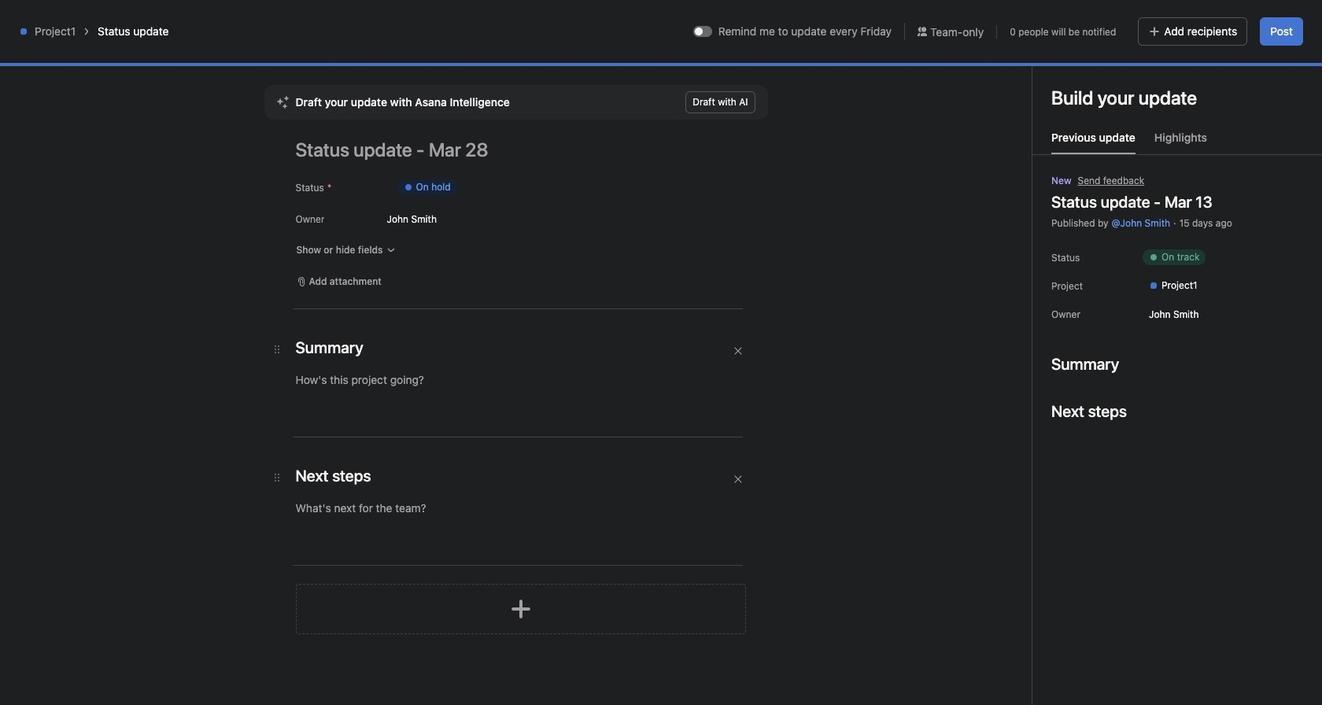 Task type: locate. For each thing, give the bounding box(es) containing it.
Title of update text field
[[296, 132, 768, 167]]

0 vertical spatial section title text field
[[296, 337, 363, 359]]

switch
[[693, 26, 712, 37]]

list box
[[475, 6, 853, 31]]

header untitled section tree grid
[[190, 191, 1322, 249]]

remove section image
[[733, 475, 743, 484]]

1 vertical spatial section title text field
[[296, 465, 371, 487]]

section title text field for remove section image
[[296, 337, 363, 359]]

1 section title text field from the top
[[296, 337, 363, 359]]

manage project members image
[[1027, 68, 1046, 87]]

tab list
[[1033, 129, 1322, 155]]

add to starred image
[[346, 61, 359, 73]]

Section title text field
[[296, 337, 363, 359], [296, 465, 371, 487]]

2 section title text field from the top
[[296, 465, 371, 487]]

row
[[190, 162, 1322, 191], [209, 191, 1304, 192], [190, 191, 1322, 220], [190, 220, 1322, 249]]



Task type: vqa. For each thing, say whether or not it's contained in the screenshot.
Title of update "text box"
yes



Task type: describe. For each thing, give the bounding box(es) containing it.
add report section image
[[508, 597, 533, 622]]

section title text field for remove section icon
[[296, 465, 371, 487]]

hide sidebar image
[[20, 13, 33, 25]]

list image
[[218, 57, 237, 76]]

remove section image
[[733, 346, 743, 356]]

task 1 cell
[[190, 191, 694, 220]]



